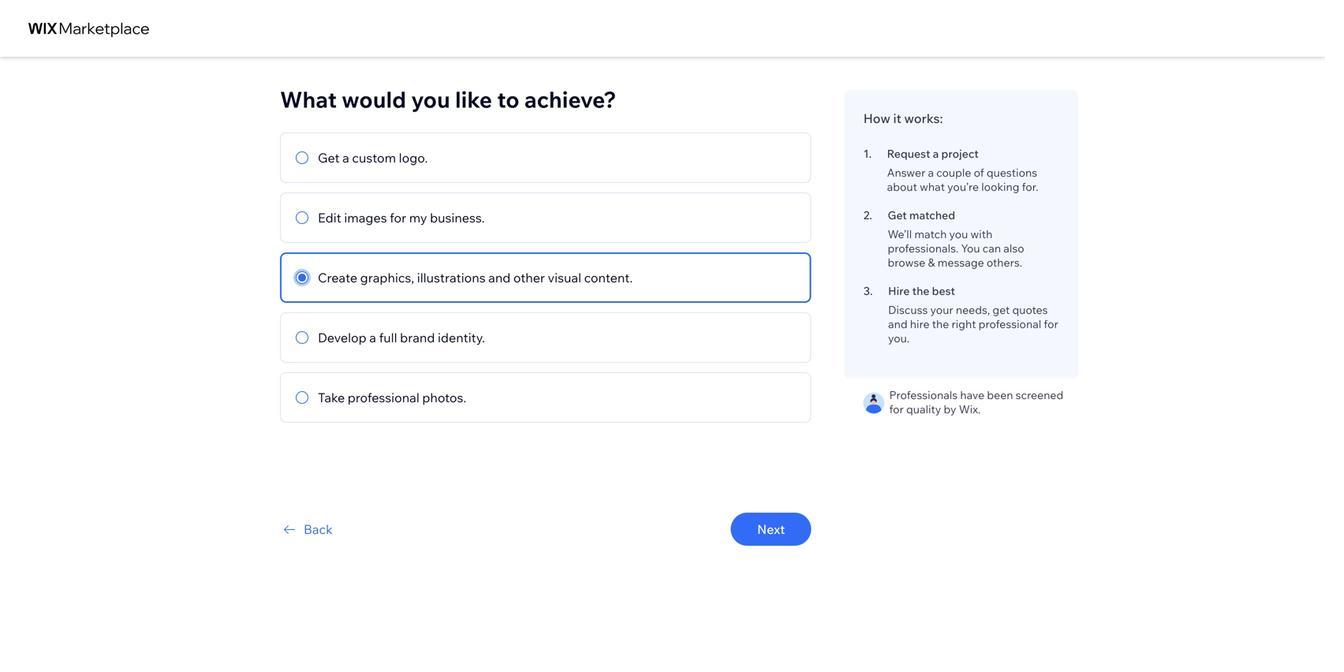 Task type: locate. For each thing, give the bounding box(es) containing it.
browse
[[888, 256, 926, 269]]

you
[[411, 86, 450, 113], [950, 227, 969, 241]]

get left custom at the top
[[318, 150, 340, 166]]

1 vertical spatial and
[[889, 317, 908, 331]]

hire
[[910, 317, 930, 331]]

the right hire
[[913, 284, 930, 298]]

best
[[932, 284, 956, 298]]

back
[[304, 522, 333, 537]]

been
[[987, 388, 1014, 402]]

get matched we'll match you with professionals. you can also browse & message others.
[[888, 208, 1025, 269]]

and
[[489, 270, 511, 286], [889, 317, 908, 331]]

right
[[952, 317, 977, 331]]

0 vertical spatial get
[[318, 150, 340, 166]]

for
[[390, 210, 407, 226], [1044, 317, 1059, 331], [890, 402, 904, 416]]

you up you at the right of page
[[950, 227, 969, 241]]

professional
[[979, 317, 1042, 331], [348, 390, 420, 406]]

and up you.
[[889, 317, 908, 331]]

and left the other
[[489, 270, 511, 286]]

screened
[[1016, 388, 1064, 402]]

1 horizontal spatial you
[[950, 227, 969, 241]]

.
[[869, 147, 872, 161], [870, 208, 873, 222], [870, 284, 873, 298]]

. for 1
[[869, 147, 872, 161]]

get a custom logo.
[[318, 150, 428, 166]]

2 horizontal spatial for
[[1044, 317, 1059, 331]]

get up we'll
[[888, 208, 907, 222]]

0 horizontal spatial the
[[913, 284, 930, 298]]

for left my
[[390, 210, 407, 226]]

professionals.
[[888, 241, 959, 255]]

get inside get matched we'll match you with professionals. you can also browse & message others.
[[888, 208, 907, 222]]

0 horizontal spatial and
[[489, 270, 511, 286]]

0 horizontal spatial professional
[[348, 390, 420, 406]]

custom
[[352, 150, 396, 166]]

the down your
[[932, 317, 950, 331]]

wix.
[[959, 402, 981, 416]]

1 horizontal spatial and
[[889, 317, 908, 331]]

a left full
[[370, 330, 376, 346]]

1 horizontal spatial the
[[932, 317, 950, 331]]

professional inside hire the best discuss your needs, get quotes and hire the right professional for you.
[[979, 317, 1042, 331]]

1 horizontal spatial for
[[890, 402, 904, 416]]

hire
[[889, 284, 910, 298]]

logo.
[[399, 150, 428, 166]]

next button
[[731, 513, 812, 546]]

edit images for my business.
[[318, 210, 485, 226]]

like
[[455, 86, 492, 113]]

2 .
[[864, 208, 873, 222]]

option group
[[280, 133, 812, 423]]

a
[[933, 147, 939, 161], [343, 150, 349, 166], [928, 166, 934, 180], [370, 330, 376, 346]]

professional right take at the bottom left of the page
[[348, 390, 420, 406]]

how
[[864, 110, 891, 126]]

1 horizontal spatial get
[[888, 208, 907, 222]]

create graphics, illustrations and other visual content.
[[318, 270, 633, 286]]

1 vertical spatial for
[[1044, 317, 1059, 331]]

. for 3
[[870, 284, 873, 298]]

1 horizontal spatial professional
[[979, 317, 1042, 331]]

2 vertical spatial for
[[890, 402, 904, 416]]

1 vertical spatial professional
[[348, 390, 420, 406]]

0 horizontal spatial get
[[318, 150, 340, 166]]

of
[[974, 166, 985, 180]]

request a project answer a couple of questions about what you're looking for.
[[887, 147, 1039, 194]]

a left project
[[933, 147, 939, 161]]

take professional photos.
[[318, 390, 467, 406]]

for down quotes
[[1044, 317, 1059, 331]]

0 vertical spatial .
[[869, 147, 872, 161]]

1 vertical spatial you
[[950, 227, 969, 241]]

match
[[915, 227, 947, 241]]

photos.
[[422, 390, 467, 406]]

2 vertical spatial .
[[870, 284, 873, 298]]

develop
[[318, 330, 367, 346]]

brand
[[400, 330, 435, 346]]

3 .
[[864, 284, 873, 298]]

1
[[864, 147, 869, 161]]

your
[[931, 303, 954, 317]]

a left custom at the top
[[343, 150, 349, 166]]

you left like
[[411, 86, 450, 113]]

images
[[344, 210, 387, 226]]

0 vertical spatial you
[[411, 86, 450, 113]]

0 horizontal spatial you
[[411, 86, 450, 113]]

identity.
[[438, 330, 485, 346]]

1 vertical spatial .
[[870, 208, 873, 222]]

the
[[913, 284, 930, 298], [932, 317, 950, 331]]

next
[[758, 522, 785, 537]]

0 vertical spatial professional
[[979, 317, 1042, 331]]

also
[[1004, 241, 1025, 255]]

&
[[928, 256, 936, 269]]

what
[[280, 86, 337, 113]]

would
[[342, 86, 406, 113]]

a for request a project answer a couple of questions about what you're looking for.
[[933, 147, 939, 161]]

achieve?
[[525, 86, 617, 113]]

a up what at right top
[[928, 166, 934, 180]]

3
[[864, 284, 870, 298]]

0 vertical spatial for
[[390, 210, 407, 226]]

for left quality
[[890, 402, 904, 416]]

to
[[497, 86, 520, 113]]

1 vertical spatial get
[[888, 208, 907, 222]]

message
[[938, 256, 985, 269]]

get
[[318, 150, 340, 166], [888, 208, 907, 222]]

professionals
[[890, 388, 958, 402]]

for inside professionals have been screened for quality by wix.
[[890, 402, 904, 416]]

back button
[[280, 520, 333, 539]]

professional down get
[[979, 317, 1042, 331]]

with
[[971, 227, 993, 241]]

you.
[[889, 331, 910, 345]]



Task type: describe. For each thing, give the bounding box(es) containing it.
how it works:
[[864, 110, 943, 126]]

request
[[887, 147, 931, 161]]

by
[[944, 402, 957, 416]]

visual
[[548, 270, 582, 286]]

get for get matched we'll match you with professionals. you can also browse & message others.
[[888, 208, 907, 222]]

project
[[942, 147, 979, 161]]

take
[[318, 390, 345, 406]]

0 horizontal spatial for
[[390, 210, 407, 226]]

works:
[[905, 110, 943, 126]]

quality
[[907, 402, 942, 416]]

discuss
[[889, 303, 928, 317]]

other
[[514, 270, 545, 286]]

it
[[894, 110, 902, 126]]

needs,
[[956, 303, 991, 317]]

2
[[864, 208, 870, 222]]

a for get a custom logo.
[[343, 150, 349, 166]]

couple
[[937, 166, 972, 180]]

option group containing get a custom logo.
[[280, 133, 812, 423]]

for.
[[1022, 180, 1039, 194]]

1 .
[[864, 147, 872, 161]]

. for 2
[[870, 208, 873, 222]]

get for get a custom logo.
[[318, 150, 340, 166]]

get
[[993, 303, 1010, 317]]

create
[[318, 270, 358, 286]]

0 vertical spatial the
[[913, 284, 930, 298]]

you
[[962, 241, 981, 255]]

what would you like to achieve?
[[280, 86, 617, 113]]

a for develop a full brand identity.
[[370, 330, 376, 346]]

others.
[[987, 256, 1023, 269]]

you inside get matched we'll match you with professionals. you can also browse & message others.
[[950, 227, 969, 241]]

matched
[[910, 208, 956, 222]]

quotes
[[1013, 303, 1048, 317]]

about
[[887, 180, 918, 194]]

full
[[379, 330, 397, 346]]

for inside hire the best discuss your needs, get quotes and hire the right professional for you.
[[1044, 317, 1059, 331]]

have
[[961, 388, 985, 402]]

professionals have been screened for quality by wix.
[[890, 388, 1064, 416]]

graphics,
[[360, 270, 414, 286]]

edit
[[318, 210, 341, 226]]

develop a full brand identity.
[[318, 330, 485, 346]]

my
[[409, 210, 427, 226]]

answer
[[887, 166, 926, 180]]

business.
[[430, 210, 485, 226]]

0 vertical spatial and
[[489, 270, 511, 286]]

can
[[983, 241, 1001, 255]]

you're
[[948, 180, 979, 194]]

what
[[920, 180, 945, 194]]

1 vertical spatial the
[[932, 317, 950, 331]]

content.
[[584, 270, 633, 286]]

looking
[[982, 180, 1020, 194]]

we'll
[[888, 227, 912, 241]]

illustrations
[[417, 270, 486, 286]]

questions
[[987, 166, 1038, 180]]

hire the best discuss your needs, get quotes and hire the right professional for you.
[[889, 284, 1059, 345]]

and inside hire the best discuss your needs, get quotes and hire the right professional for you.
[[889, 317, 908, 331]]



Task type: vqa. For each thing, say whether or not it's contained in the screenshot.


